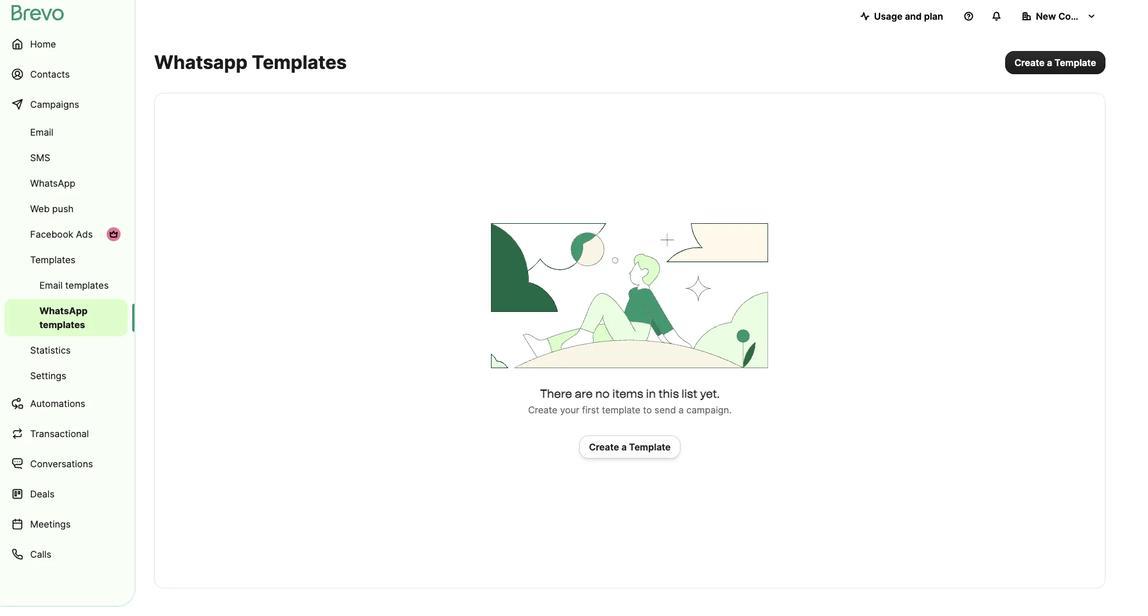 Task type: locate. For each thing, give the bounding box(es) containing it.
usage and plan
[[874, 10, 944, 22]]

1 horizontal spatial a
[[679, 404, 684, 416]]

plan
[[924, 10, 944, 22]]

whatsapp for whatsapp templates
[[39, 305, 88, 317]]

0 vertical spatial create
[[1015, 57, 1045, 68]]

0 horizontal spatial create a template
[[589, 441, 671, 453]]

there are no items in this list yet. create your first template to send a campaign.
[[528, 387, 732, 416]]

create
[[1015, 57, 1045, 68], [528, 404, 558, 416], [589, 441, 619, 453]]

email up sms
[[30, 126, 53, 138]]

template down company
[[1055, 57, 1097, 68]]

statistics
[[30, 344, 71, 356]]

create a template button down new company button
[[1005, 51, 1106, 74]]

email down templates 'link'
[[39, 280, 63, 291]]

templates link
[[5, 248, 128, 271]]

0 horizontal spatial create a template button
[[579, 435, 681, 458]]

create a template down template
[[589, 441, 671, 453]]

whatsapp down the email templates "link"
[[39, 305, 88, 317]]

usage and plan button
[[851, 5, 953, 28]]

template down to
[[629, 441, 671, 453]]

email templates
[[39, 280, 109, 291]]

create down there
[[528, 404, 558, 416]]

items
[[613, 387, 643, 400]]

create a template button
[[1005, 51, 1106, 74], [579, 435, 681, 458]]

0 vertical spatial templates
[[65, 280, 109, 291]]

statistics link
[[5, 339, 128, 362]]

email for email
[[30, 126, 53, 138]]

1 horizontal spatial create
[[589, 441, 619, 453]]

facebook ads link
[[5, 223, 128, 246]]

templates down templates 'link'
[[65, 280, 109, 291]]

new company
[[1036, 10, 1102, 22]]

0 vertical spatial templates
[[252, 51, 347, 74]]

0 vertical spatial email
[[30, 126, 53, 138]]

template
[[1055, 57, 1097, 68], [629, 441, 671, 453]]

a right send
[[679, 404, 684, 416]]

1 horizontal spatial templates
[[252, 51, 347, 74]]

a down template
[[622, 441, 627, 453]]

email templates link
[[5, 274, 128, 297]]

create down new
[[1015, 57, 1045, 68]]

create a template for the rightmost create a template button
[[1015, 57, 1097, 68]]

sms link
[[5, 146, 128, 169]]

0 vertical spatial a
[[1047, 57, 1053, 68]]

whatsapp up web push
[[30, 177, 75, 189]]

in
[[646, 387, 656, 400]]

1 vertical spatial create a template
[[589, 441, 671, 453]]

templates
[[252, 51, 347, 74], [30, 254, 76, 266]]

conversations
[[30, 458, 93, 470]]

1 vertical spatial create a template button
[[579, 435, 681, 458]]

email
[[30, 126, 53, 138], [39, 280, 63, 291]]

transactional
[[30, 428, 89, 440]]

1 vertical spatial template
[[629, 441, 671, 453]]

facebook ads
[[30, 228, 93, 240]]

1 vertical spatial create
[[528, 404, 558, 416]]

templates
[[65, 280, 109, 291], [39, 319, 85, 331]]

email inside "link"
[[39, 280, 63, 291]]

0 vertical spatial create a template
[[1015, 57, 1097, 68]]

create a template
[[1015, 57, 1097, 68], [589, 441, 671, 453]]

0 horizontal spatial create
[[528, 404, 558, 416]]

yet.
[[700, 387, 720, 400]]

1 vertical spatial templates
[[30, 254, 76, 266]]

1 horizontal spatial create a template
[[1015, 57, 1097, 68]]

a down new
[[1047, 57, 1053, 68]]

deals
[[30, 488, 55, 500]]

contacts
[[30, 68, 70, 80]]

whatsapp templates
[[154, 51, 347, 74]]

0 horizontal spatial a
[[622, 441, 627, 453]]

template
[[602, 404, 641, 416]]

templates inside "link"
[[65, 280, 109, 291]]

1 vertical spatial templates
[[39, 319, 85, 331]]

0 vertical spatial whatsapp
[[30, 177, 75, 189]]

to
[[643, 404, 652, 416]]

your
[[560, 404, 580, 416]]

create for left create a template button
[[589, 441, 619, 453]]

0 vertical spatial template
[[1055, 57, 1097, 68]]

new company button
[[1013, 5, 1106, 28]]

settings
[[30, 370, 66, 382]]

a inside there are no items in this list yet. create your first template to send a campaign.
[[679, 404, 684, 416]]

a
[[1047, 57, 1053, 68], [679, 404, 684, 416], [622, 441, 627, 453]]

whatsapp
[[30, 177, 75, 189], [39, 305, 88, 317]]

0 vertical spatial create a template button
[[1005, 51, 1106, 74]]

templates up statistics link
[[39, 319, 85, 331]]

push
[[52, 203, 74, 215]]

usage
[[874, 10, 903, 22]]

2 vertical spatial create
[[589, 441, 619, 453]]

left___rvooi image
[[109, 230, 118, 239]]

conversations link
[[5, 450, 128, 478]]

2 vertical spatial a
[[622, 441, 627, 453]]

create down first
[[589, 441, 619, 453]]

home
[[30, 38, 56, 50]]

2 horizontal spatial create
[[1015, 57, 1045, 68]]

1 vertical spatial whatsapp
[[39, 305, 88, 317]]

templates inside 'link'
[[30, 254, 76, 266]]

sms
[[30, 152, 50, 164]]

0 horizontal spatial templates
[[30, 254, 76, 266]]

whatsapp
[[154, 51, 248, 74]]

1 vertical spatial a
[[679, 404, 684, 416]]

0 horizontal spatial template
[[629, 441, 671, 453]]

templates for email templates
[[65, 280, 109, 291]]

1 vertical spatial email
[[39, 280, 63, 291]]

calls
[[30, 549, 51, 560]]

create a template button down template
[[579, 435, 681, 458]]

templates inside whatsapp templates
[[39, 319, 85, 331]]

create a template down new company button
[[1015, 57, 1097, 68]]

email link
[[5, 121, 128, 144]]

deals link
[[5, 480, 128, 508]]

campaigns link
[[5, 90, 128, 118]]



Task type: describe. For each thing, give the bounding box(es) containing it.
and
[[905, 10, 922, 22]]

no
[[596, 387, 610, 400]]

templates for whatsapp templates
[[39, 319, 85, 331]]

create for the rightmost create a template button
[[1015, 57, 1045, 68]]

this
[[659, 387, 679, 400]]

facebook
[[30, 228, 73, 240]]

campaign.
[[687, 404, 732, 416]]

1 horizontal spatial create a template button
[[1005, 51, 1106, 74]]

calls link
[[5, 540, 128, 568]]

new
[[1036, 10, 1056, 22]]

contacts link
[[5, 60, 128, 88]]

meetings
[[30, 518, 71, 530]]

there
[[540, 387, 572, 400]]

whatsapp templates
[[39, 305, 88, 331]]

campaigns
[[30, 99, 79, 110]]

first
[[582, 404, 599, 416]]

web push
[[30, 203, 74, 215]]

automations link
[[5, 390, 128, 418]]

send
[[655, 404, 676, 416]]

web
[[30, 203, 50, 215]]

1 horizontal spatial template
[[1055, 57, 1097, 68]]

ads
[[76, 228, 93, 240]]

create a template for left create a template button
[[589, 441, 671, 453]]

are
[[575, 387, 593, 400]]

whatsapp link
[[5, 172, 128, 195]]

home link
[[5, 30, 128, 58]]

create inside there are no items in this list yet. create your first template to send a campaign.
[[528, 404, 558, 416]]

list
[[682, 387, 698, 400]]

2 horizontal spatial a
[[1047, 57, 1053, 68]]

automations
[[30, 398, 85, 409]]

email for email templates
[[39, 280, 63, 291]]

meetings link
[[5, 510, 128, 538]]

settings link
[[5, 364, 128, 387]]

whatsapp for whatsapp
[[30, 177, 75, 189]]

transactional link
[[5, 420, 128, 448]]

web push link
[[5, 197, 128, 220]]

whatsapp templates link
[[5, 299, 128, 336]]

company
[[1059, 10, 1102, 22]]



Task type: vqa. For each thing, say whether or not it's contained in the screenshot.
the WhatsApp templates at left bottom
yes



